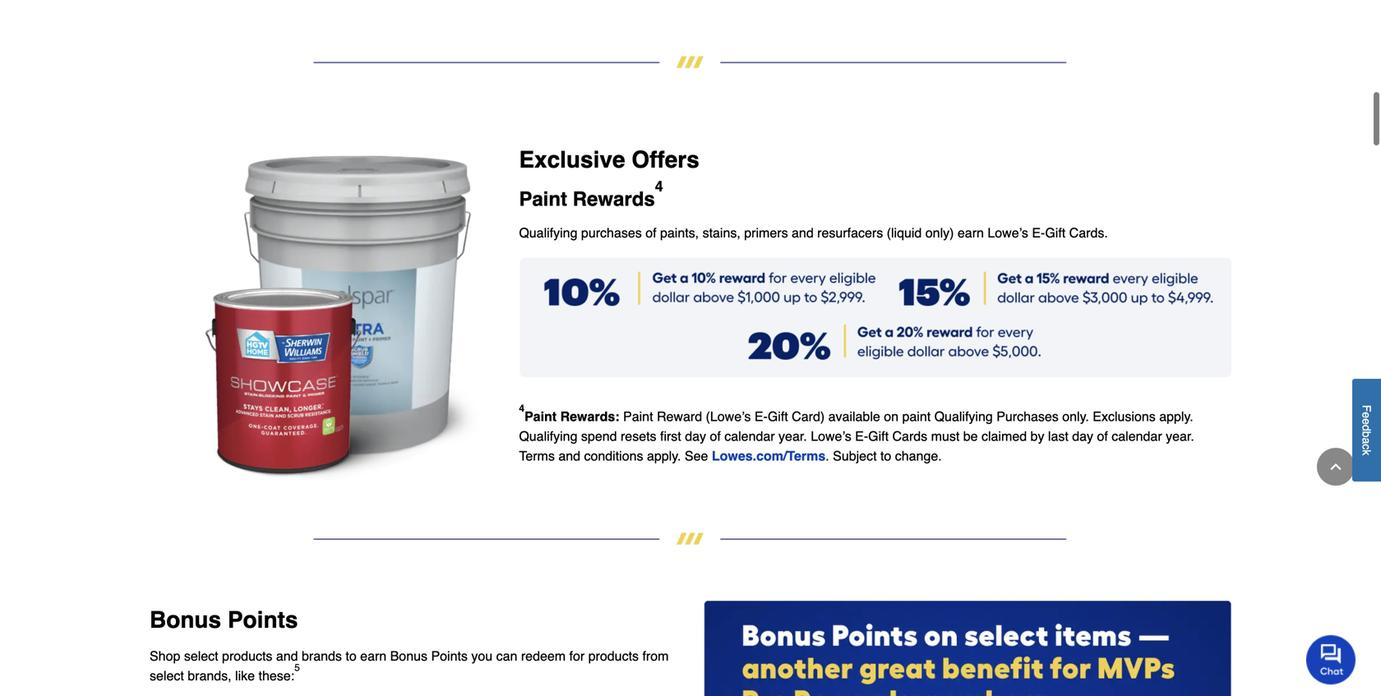 Task type: describe. For each thing, give the bounding box(es) containing it.
first
[[660, 429, 681, 444]]

qualifying purchases of paints, stains, primers and resurfacers (liquid only) earn lowe's e-gift cards.
[[519, 225, 1108, 241]]

k
[[1360, 450, 1373, 456]]

2 horizontal spatial of
[[1097, 429, 1108, 444]]

1 vertical spatial select
[[150, 668, 184, 684]]

1 horizontal spatial apply.
[[1159, 409, 1193, 424]]

1 year. from the left
[[779, 429, 807, 444]]

f
[[1360, 405, 1373, 412]]

see
[[685, 449, 708, 464]]

1 vertical spatial qualifying
[[934, 409, 993, 424]]

2 page divider image from the top
[[146, 533, 1235, 545]]

stains,
[[703, 225, 741, 241]]

lowes.com/terms link
[[712, 449, 826, 464]]

card)
[[792, 409, 825, 424]]

(lowe's
[[706, 409, 751, 424]]

and inside shop select products and brands to earn bonus points you can redeem for products from select brands, like these:
[[276, 649, 298, 664]]

available
[[828, 409, 880, 424]]

rewards:
[[560, 409, 620, 424]]

exclusive
[[519, 147, 625, 173]]

paint inside 4 paint rewards:
[[524, 409, 557, 424]]

1 page divider image from the top
[[146, 56, 1235, 68]]

0 horizontal spatial e-
[[755, 409, 768, 424]]

can
[[496, 649, 517, 664]]

1 horizontal spatial e-
[[855, 429, 868, 444]]

brands,
[[188, 668, 232, 684]]

by
[[1031, 429, 1044, 444]]

d
[[1360, 425, 1373, 431]]

1 products from the left
[[222, 649, 272, 664]]

a can of h g t v home by sherwin-williams showcase paint and a pail of valspar paint. image
[[150, 150, 493, 480]]

paint reward (lowe's e-gift card) available on paint qualifying purchases only. exclusions apply. qualifying spend resets first day of calendar year. lowe's e-gift cards must be claimed by last day of calendar year. terms and conditions apply. see
[[519, 409, 1194, 464]]

2 day from the left
[[1072, 429, 1093, 444]]

redeem
[[521, 649, 566, 664]]

reward
[[657, 409, 702, 424]]

2 calendar from the left
[[1112, 429, 1162, 444]]

you
[[471, 649, 493, 664]]

0 vertical spatial and
[[792, 225, 814, 241]]

1 vertical spatial apply.
[[647, 449, 681, 464]]

paint rewards 4
[[519, 178, 663, 211]]

0 vertical spatial qualifying
[[519, 225, 577, 241]]

on
[[884, 409, 899, 424]]

spend
[[581, 429, 617, 444]]

shop
[[150, 649, 180, 664]]

get up to a 20 percent reward for every eligible dollar above $1,000, depending on spend. image
[[519, 257, 1231, 377]]

2 year. from the left
[[1166, 429, 1194, 444]]

cards
[[892, 429, 927, 444]]

4 inside 4 paint rewards:
[[519, 403, 524, 414]]

primers
[[744, 225, 788, 241]]

f e e d b a c k button
[[1352, 379, 1381, 482]]

1 vertical spatial gift
[[768, 409, 788, 424]]

0 vertical spatial points
[[228, 607, 298, 634]]

b
[[1360, 431, 1373, 438]]

paint for reward
[[623, 409, 653, 424]]

purchases
[[581, 225, 642, 241]]

chevron up image
[[1328, 459, 1344, 475]]

a
[[1360, 438, 1373, 444]]

2 products from the left
[[588, 649, 639, 664]]



Task type: vqa. For each thing, say whether or not it's contained in the screenshot.
"calendar"
yes



Task type: locate. For each thing, give the bounding box(es) containing it.
only.
[[1062, 409, 1089, 424]]

5
[[294, 662, 300, 674]]

1 vertical spatial e-
[[755, 409, 768, 424]]

1 vertical spatial and
[[558, 449, 580, 464]]

2 e from the top
[[1360, 419, 1373, 425]]

2 vertical spatial gift
[[868, 429, 889, 444]]

day
[[685, 429, 706, 444], [1072, 429, 1093, 444]]

e- up subject
[[855, 429, 868, 444]]

to inside shop select products and brands to earn bonus points you can redeem for products from select brands, like these:
[[346, 649, 357, 664]]

must
[[931, 429, 960, 444]]

brands
[[302, 649, 342, 664]]

0 vertical spatial 4
[[655, 178, 663, 195]]

0 horizontal spatial apply.
[[647, 449, 681, 464]]

2 vertical spatial e-
[[855, 429, 868, 444]]

qualifying down 'paint rewards 4'
[[519, 225, 577, 241]]

gift
[[1045, 225, 1066, 241], [768, 409, 788, 424], [868, 429, 889, 444]]

0 vertical spatial bonus
[[150, 607, 221, 634]]

(liquid
[[887, 225, 922, 241]]

0 vertical spatial apply.
[[1159, 409, 1193, 424]]

of down exclusions
[[1097, 429, 1108, 444]]

2 horizontal spatial gift
[[1045, 225, 1066, 241]]

products right for
[[588, 649, 639, 664]]

paint for rewards
[[519, 188, 567, 211]]

bonus points
[[150, 607, 298, 634]]

e up b
[[1360, 419, 1373, 425]]

2 horizontal spatial e-
[[1032, 225, 1045, 241]]

4 down offers
[[655, 178, 663, 195]]

paint up 'resets'
[[623, 409, 653, 424]]

apply. down first
[[647, 449, 681, 464]]

last
[[1048, 429, 1069, 444]]

1 vertical spatial earn
[[360, 649, 387, 664]]

1 calendar from the left
[[724, 429, 775, 444]]

1 horizontal spatial day
[[1072, 429, 1093, 444]]

from
[[642, 649, 669, 664]]

only)
[[925, 225, 954, 241]]

1 horizontal spatial of
[[710, 429, 721, 444]]

1 horizontal spatial 4
[[655, 178, 663, 195]]

select
[[184, 649, 218, 664], [150, 668, 184, 684]]

1 horizontal spatial lowe's
[[988, 225, 1028, 241]]

qualifying up be at the bottom right of page
[[934, 409, 993, 424]]

points up these:
[[228, 607, 298, 634]]

to right subject
[[880, 449, 891, 464]]

0 vertical spatial earn
[[958, 225, 984, 241]]

like
[[235, 668, 255, 684]]

1 day from the left
[[685, 429, 706, 444]]

year.
[[779, 429, 807, 444], [1166, 429, 1194, 444]]

0 vertical spatial e-
[[1032, 225, 1045, 241]]

4 paint rewards:
[[519, 403, 620, 424]]

2 vertical spatial qualifying
[[519, 429, 577, 444]]

paint up terms
[[524, 409, 557, 424]]

0 horizontal spatial 4
[[519, 403, 524, 414]]

day down 'only.'
[[1072, 429, 1093, 444]]

lowes.com/terms . subject to change.
[[712, 449, 942, 464]]

bonus points. another great benefits for lowe's m v p's pro rewards members. image
[[704, 601, 1231, 696]]

gift left cards.
[[1045, 225, 1066, 241]]

points
[[228, 607, 298, 634], [431, 649, 468, 664]]

resurfacers
[[817, 225, 883, 241]]

products
[[222, 649, 272, 664], [588, 649, 639, 664]]

earn inside shop select products and brands to earn bonus points you can redeem for products from select brands, like these:
[[360, 649, 387, 664]]

of left paints,
[[645, 225, 656, 241]]

points left you
[[431, 649, 468, 664]]

to
[[880, 449, 891, 464], [346, 649, 357, 664]]

offers
[[632, 147, 699, 173]]

lowe's inside paint reward (lowe's e-gift card) available on paint qualifying purchases only. exclusions apply. qualifying spend resets first day of calendar year. lowe's e-gift cards must be claimed by last day of calendar year. terms and conditions apply. see
[[811, 429, 851, 444]]

0 horizontal spatial earn
[[360, 649, 387, 664]]

paints,
[[660, 225, 699, 241]]

purchases
[[997, 409, 1059, 424]]

0 horizontal spatial bonus
[[150, 607, 221, 634]]

1 horizontal spatial year.
[[1166, 429, 1194, 444]]

these:
[[259, 668, 294, 684]]

paint
[[902, 409, 931, 424]]

0 vertical spatial select
[[184, 649, 218, 664]]

0 horizontal spatial day
[[685, 429, 706, 444]]

.
[[826, 449, 829, 464]]

1 vertical spatial bonus
[[390, 649, 427, 664]]

shop select products and brands to earn bonus points you can redeem for products from select brands, like these:
[[150, 649, 669, 684]]

e- right (lowe's
[[755, 409, 768, 424]]

apply. right exclusions
[[1159, 409, 1193, 424]]

0 horizontal spatial points
[[228, 607, 298, 634]]

select down shop
[[150, 668, 184, 684]]

0 horizontal spatial lowe's
[[811, 429, 851, 444]]

paint inside 'paint rewards 4'
[[519, 188, 567, 211]]

bonus up shop
[[150, 607, 221, 634]]

paint inside paint reward (lowe's e-gift card) available on paint qualifying purchases only. exclusions apply. qualifying spend resets first day of calendar year. lowe's e-gift cards must be claimed by last day of calendar year. terms and conditions apply. see
[[623, 409, 653, 424]]

0 horizontal spatial gift
[[768, 409, 788, 424]]

chat invite button image
[[1306, 635, 1356, 685]]

1 horizontal spatial to
[[880, 449, 891, 464]]

qualifying up terms
[[519, 429, 577, 444]]

lowe's right only)
[[988, 225, 1028, 241]]

1 vertical spatial page divider image
[[146, 533, 1235, 545]]

1 vertical spatial to
[[346, 649, 357, 664]]

scroll to top element
[[1317, 448, 1355, 486]]

lowe's
[[988, 225, 1028, 241], [811, 429, 851, 444]]

exclusive offers
[[519, 147, 699, 173]]

1 horizontal spatial earn
[[958, 225, 984, 241]]

and right terms
[[558, 449, 580, 464]]

earn right only)
[[958, 225, 984, 241]]

2 vertical spatial and
[[276, 649, 298, 664]]

page divider image
[[146, 56, 1235, 68], [146, 533, 1235, 545]]

1 horizontal spatial bonus
[[390, 649, 427, 664]]

0 horizontal spatial and
[[276, 649, 298, 664]]

1 horizontal spatial gift
[[868, 429, 889, 444]]

0 horizontal spatial year.
[[779, 429, 807, 444]]

bonus left you
[[390, 649, 427, 664]]

4 up terms
[[519, 403, 524, 414]]

0 horizontal spatial calendar
[[724, 429, 775, 444]]

apply.
[[1159, 409, 1193, 424], [647, 449, 681, 464]]

and up these:
[[276, 649, 298, 664]]

paint
[[519, 188, 567, 211], [524, 409, 557, 424], [623, 409, 653, 424]]

e up d
[[1360, 412, 1373, 419]]

2 horizontal spatial and
[[792, 225, 814, 241]]

1 horizontal spatial and
[[558, 449, 580, 464]]

gift down on
[[868, 429, 889, 444]]

and right primers
[[792, 225, 814, 241]]

f e e d b a c k
[[1360, 405, 1373, 456]]

0 vertical spatial gift
[[1045, 225, 1066, 241]]

paint down exclusive
[[519, 188, 567, 211]]

gift left card)
[[768, 409, 788, 424]]

and
[[792, 225, 814, 241], [558, 449, 580, 464], [276, 649, 298, 664]]

products up like
[[222, 649, 272, 664]]

1 horizontal spatial products
[[588, 649, 639, 664]]

0 vertical spatial lowe's
[[988, 225, 1028, 241]]

e- left cards.
[[1032, 225, 1045, 241]]

4 inside 'paint rewards 4'
[[655, 178, 663, 195]]

e-
[[1032, 225, 1045, 241], [755, 409, 768, 424], [855, 429, 868, 444]]

of
[[645, 225, 656, 241], [710, 429, 721, 444], [1097, 429, 1108, 444]]

lowe's up the .
[[811, 429, 851, 444]]

4
[[655, 178, 663, 195], [519, 403, 524, 414]]

select up the brands,
[[184, 649, 218, 664]]

earn
[[958, 225, 984, 241], [360, 649, 387, 664]]

0 horizontal spatial products
[[222, 649, 272, 664]]

of down (lowe's
[[710, 429, 721, 444]]

0 vertical spatial page divider image
[[146, 56, 1235, 68]]

conditions
[[584, 449, 643, 464]]

day up see
[[685, 429, 706, 444]]

lowes.com/terms
[[712, 449, 826, 464]]

bonus inside shop select products and brands to earn bonus points you can redeem for products from select brands, like these:
[[390, 649, 427, 664]]

change.
[[895, 449, 942, 464]]

exclusions
[[1093, 409, 1156, 424]]

calendar up lowes.com/terms
[[724, 429, 775, 444]]

earn right the brands
[[360, 649, 387, 664]]

terms
[[519, 449, 555, 464]]

c
[[1360, 444, 1373, 450]]

qualifying
[[519, 225, 577, 241], [934, 409, 993, 424], [519, 429, 577, 444]]

and inside paint reward (lowe's e-gift card) available on paint qualifying purchases only. exclusions apply. qualifying spend resets first day of calendar year. lowe's e-gift cards must be claimed by last day of calendar year. terms and conditions apply. see
[[558, 449, 580, 464]]

be
[[963, 429, 978, 444]]

1 horizontal spatial points
[[431, 649, 468, 664]]

1 vertical spatial 4
[[519, 403, 524, 414]]

1 e from the top
[[1360, 412, 1373, 419]]

subject
[[833, 449, 877, 464]]

bonus
[[150, 607, 221, 634], [390, 649, 427, 664]]

calendar down exclusions
[[1112, 429, 1162, 444]]

1 vertical spatial points
[[431, 649, 468, 664]]

cards.
[[1069, 225, 1108, 241]]

e
[[1360, 412, 1373, 419], [1360, 419, 1373, 425]]

calendar
[[724, 429, 775, 444], [1112, 429, 1162, 444]]

0 horizontal spatial to
[[346, 649, 357, 664]]

for
[[569, 649, 585, 664]]

claimed
[[982, 429, 1027, 444]]

1 horizontal spatial calendar
[[1112, 429, 1162, 444]]

1 vertical spatial lowe's
[[811, 429, 851, 444]]

0 horizontal spatial of
[[645, 225, 656, 241]]

resets
[[621, 429, 656, 444]]

points inside shop select products and brands to earn bonus points you can redeem for products from select brands, like these:
[[431, 649, 468, 664]]

to right the brands
[[346, 649, 357, 664]]

0 vertical spatial to
[[880, 449, 891, 464]]

rewards
[[573, 188, 655, 211]]



